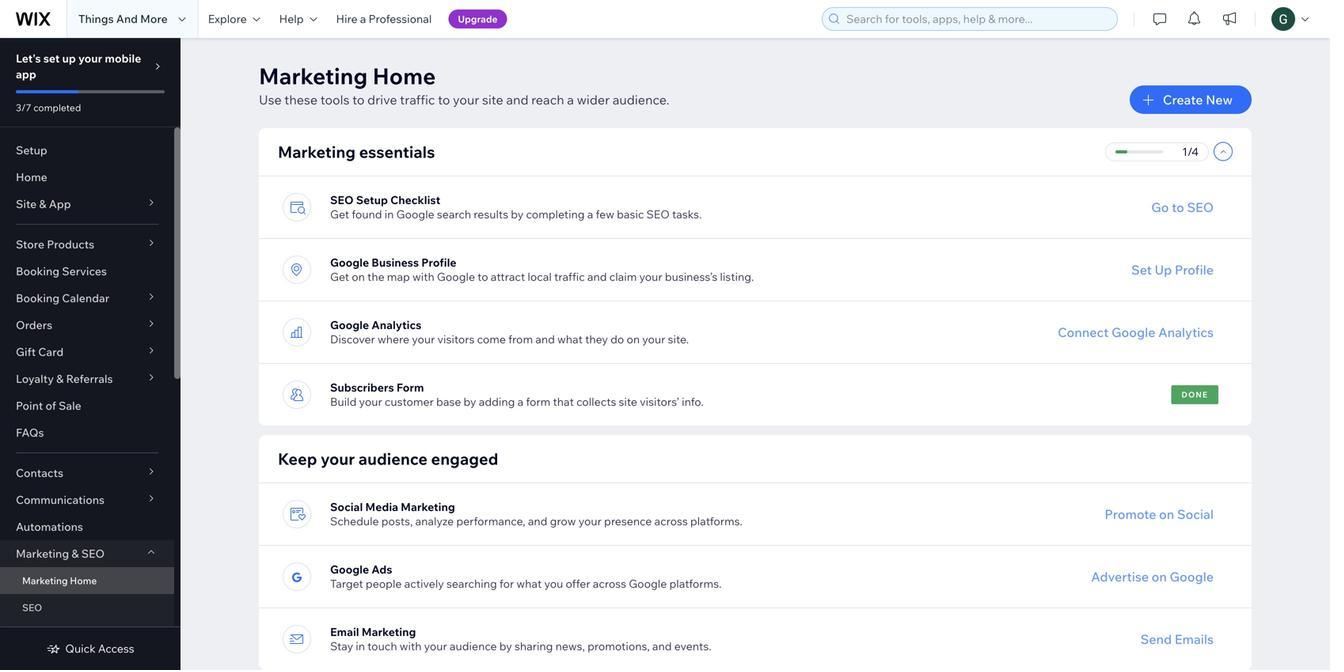 Task type: vqa. For each thing, say whether or not it's contained in the screenshot.


Task type: locate. For each thing, give the bounding box(es) containing it.
things
[[78, 12, 114, 26]]

a left few on the top of the page
[[587, 207, 593, 221]]

google inside advertise on google button
[[1170, 569, 1214, 585]]

1 horizontal spatial site
[[619, 395, 637, 409]]

orders
[[16, 318, 52, 332]]

google down presence
[[629, 577, 667, 591]]

seo inside dropdown button
[[81, 547, 105, 561]]

2 vertical spatial home
[[70, 575, 97, 587]]

1 horizontal spatial in
[[385, 207, 394, 221]]

1 vertical spatial &
[[56, 372, 64, 386]]

0 vertical spatial setup
[[16, 143, 47, 157]]

and left grow
[[528, 515, 548, 529]]

point of sale link
[[0, 393, 174, 420]]

by left sharing
[[499, 640, 512, 654]]

posts,
[[381, 515, 413, 529]]

1 vertical spatial platforms.
[[669, 577, 722, 591]]

marketing up touch
[[362, 626, 416, 639]]

and inside social media marketing schedule posts, analyze performance, and grow your presence across platforms.
[[528, 515, 548, 529]]

analytics inside google analytics discover where your visitors come from and what they do on your site.
[[372, 318, 422, 332]]

0 vertical spatial by
[[511, 207, 524, 221]]

google right connect
[[1112, 325, 1156, 340]]

1 vertical spatial get
[[330, 270, 349, 284]]

send
[[1141, 632, 1172, 648]]

2 vertical spatial by
[[499, 640, 512, 654]]

get for set up profile
[[330, 270, 349, 284]]

in right found
[[385, 207, 394, 221]]

home inside marketing home use these tools to drive traffic to your site and reach a wider audience.
[[373, 62, 436, 90]]

home up drive
[[373, 62, 436, 90]]

done
[[1182, 390, 1208, 400]]

0 horizontal spatial traffic
[[400, 92, 435, 108]]

on right advertise
[[1152, 569, 1167, 585]]

set up profile
[[1132, 262, 1214, 278]]

traffic right drive
[[400, 92, 435, 108]]

customer
[[385, 395, 434, 409]]

and right from
[[535, 333, 555, 346]]

to inside button
[[1172, 200, 1184, 215]]

access
[[98, 642, 134, 656]]

and left reach
[[506, 92, 529, 108]]

1 horizontal spatial setup
[[356, 193, 388, 207]]

booking up orders
[[16, 291, 60, 305]]

1 horizontal spatial across
[[654, 515, 688, 529]]

marketing down automations
[[16, 547, 69, 561]]

in right "stay" at the bottom
[[356, 640, 365, 654]]

seo link
[[0, 595, 174, 622]]

marketing inside marketing home link
[[22, 575, 68, 587]]

marketing & seo button
[[0, 541, 174, 568]]

2 horizontal spatial &
[[72, 547, 79, 561]]

& right site
[[39, 197, 46, 211]]

loyalty & referrals button
[[0, 366, 174, 393]]

by right base
[[464, 395, 476, 409]]

booking for booking services
[[16, 264, 60, 278]]

help button
[[270, 0, 327, 38]]

site left reach
[[482, 92, 503, 108]]

& for marketing
[[72, 547, 79, 561]]

platforms. for advertise
[[669, 577, 722, 591]]

to right go
[[1172, 200, 1184, 215]]

traffic right local
[[554, 270, 585, 284]]

actively
[[404, 577, 444, 591]]

search
[[437, 207, 471, 221]]

marketing home link
[[0, 568, 174, 595]]

setup link
[[0, 137, 174, 164]]

more
[[140, 12, 168, 26]]

1 vertical spatial booking
[[16, 291, 60, 305]]

setup up found
[[356, 193, 388, 207]]

analytics up where
[[372, 318, 422, 332]]

0 vertical spatial what
[[557, 333, 583, 346]]

seo down marketing home
[[22, 602, 42, 614]]

1 booking from the top
[[16, 264, 60, 278]]

social
[[330, 500, 363, 514], [1177, 507, 1214, 523]]

professional
[[369, 12, 432, 26]]

tasks.
[[672, 207, 702, 221]]

1 vertical spatial across
[[593, 577, 626, 591]]

create
[[1163, 92, 1203, 108]]

to left "attract"
[[478, 270, 488, 284]]

your inside google business profile get on the map with google to attract local traffic and claim your business's listing.
[[639, 270, 662, 284]]

profile inside google business profile get on the map with google to attract local traffic and claim your business's listing.
[[421, 256, 457, 270]]

seo
[[330, 193, 354, 207], [1187, 200, 1214, 215], [647, 207, 670, 221], [81, 547, 105, 561], [22, 602, 42, 614]]

marketing down "these"
[[278, 142, 356, 162]]

traffic
[[400, 92, 435, 108], [554, 270, 585, 284]]

social up schedule
[[330, 500, 363, 514]]

where
[[378, 333, 409, 346]]

in
[[385, 207, 394, 221], [356, 640, 365, 654]]

and inside marketing home use these tools to drive traffic to your site and reach a wider audience.
[[506, 92, 529, 108]]

0 horizontal spatial site
[[482, 92, 503, 108]]

profile inside button
[[1175, 262, 1214, 278]]

social media marketing schedule posts, analyze performance, and grow your presence across platforms.
[[330, 500, 743, 529]]

seo inside "link"
[[22, 602, 42, 614]]

0 vertical spatial across
[[654, 515, 688, 529]]

with right map
[[413, 270, 435, 284]]

google inside google analytics discover where your visitors come from and what they do on your site.
[[330, 318, 369, 332]]

audience up media
[[358, 449, 428, 469]]

0 vertical spatial with
[[413, 270, 435, 284]]

completed
[[33, 102, 81, 114]]

set
[[43, 51, 60, 65]]

app
[[49, 197, 71, 211]]

create new
[[1163, 92, 1233, 108]]

get inside google business profile get on the map with google to attract local traffic and claim your business's listing.
[[330, 270, 349, 284]]

a left form
[[518, 395, 524, 409]]

connect google analytics button
[[1039, 318, 1233, 347]]

1 vertical spatial home
[[16, 170, 47, 184]]

across inside google ads target people actively searching for what you offer across google platforms.
[[593, 577, 626, 591]]

1 horizontal spatial profile
[[1175, 262, 1214, 278]]

promote on social
[[1105, 507, 1214, 523]]

automations
[[16, 520, 83, 534]]

ads
[[372, 563, 392, 577]]

business
[[372, 256, 419, 270]]

info.
[[682, 395, 704, 409]]

0 vertical spatial booking
[[16, 264, 60, 278]]

platforms. inside google ads target people actively searching for what you offer across google platforms.
[[669, 577, 722, 591]]

on right the promote
[[1159, 507, 1174, 523]]

1 horizontal spatial traffic
[[554, 270, 585, 284]]

site & app button
[[0, 191, 174, 218]]

google inside connect google analytics button
[[1112, 325, 1156, 340]]

by
[[511, 207, 524, 221], [464, 395, 476, 409], [499, 640, 512, 654]]

marketing inside marketing home use these tools to drive traffic to your site and reach a wider audience.
[[259, 62, 368, 90]]

& down automations link
[[72, 547, 79, 561]]

and left events.
[[652, 640, 672, 654]]

your
[[78, 51, 102, 65], [453, 92, 479, 108], [639, 270, 662, 284], [412, 333, 435, 346], [642, 333, 665, 346], [359, 395, 382, 409], [321, 449, 355, 469], [579, 515, 602, 529], [424, 640, 447, 654]]

seo down automations link
[[81, 547, 105, 561]]

google inside seo setup checklist get found in google search results by completing a few basic seo tasks.
[[396, 207, 434, 221]]

2 booking from the top
[[16, 291, 60, 305]]

2 get from the top
[[330, 270, 349, 284]]

0 vertical spatial get
[[330, 207, 349, 221]]

get inside seo setup checklist get found in google search results by completing a few basic seo tasks.
[[330, 207, 349, 221]]

0 vertical spatial site
[[482, 92, 503, 108]]

home for marketing home
[[70, 575, 97, 587]]

0 horizontal spatial across
[[593, 577, 626, 591]]

these
[[284, 92, 318, 108]]

google left "attract"
[[437, 270, 475, 284]]

/
[[1188, 145, 1192, 159]]

0 horizontal spatial social
[[330, 500, 363, 514]]

what right the for
[[517, 577, 542, 591]]

marketing for marketing & seo
[[16, 547, 69, 561]]

checklist
[[390, 193, 440, 207]]

1 horizontal spatial &
[[56, 372, 64, 386]]

and left "claim"
[[587, 270, 607, 284]]

touch
[[368, 640, 397, 654]]

on right do
[[627, 333, 640, 346]]

marketing up analyze
[[401, 500, 455, 514]]

1 vertical spatial what
[[517, 577, 542, 591]]

up
[[1155, 262, 1172, 278]]

found
[[352, 207, 382, 221]]

0 vertical spatial home
[[373, 62, 436, 90]]

setup inside seo setup checklist get found in google search results by completing a few basic seo tasks.
[[356, 193, 388, 207]]

2 horizontal spatial home
[[373, 62, 436, 90]]

what inside google ads target people actively searching for what you offer across google platforms.
[[517, 577, 542, 591]]

on inside google business profile get on the map with google to attract local traffic and claim your business's listing.
[[352, 270, 365, 284]]

0 horizontal spatial analytics
[[372, 318, 422, 332]]

setup down the 3/7 on the left
[[16, 143, 47, 157]]

by inside email marketing stay in touch with your audience by sharing news, promotions, and events.
[[499, 640, 512, 654]]

in inside seo setup checklist get found in google search results by completing a few basic seo tasks.
[[385, 207, 394, 221]]

get left found
[[330, 207, 349, 221]]

analytics up done
[[1158, 325, 1214, 340]]

marketing home
[[22, 575, 97, 587]]

form
[[526, 395, 551, 409]]

marketing down "marketing & seo"
[[22, 575, 68, 587]]

analytics inside button
[[1158, 325, 1214, 340]]

stay
[[330, 640, 353, 654]]

0 horizontal spatial profile
[[421, 256, 457, 270]]

0 vertical spatial traffic
[[400, 92, 435, 108]]

seo right go
[[1187, 200, 1214, 215]]

1 vertical spatial with
[[400, 640, 422, 654]]

audience left sharing
[[450, 640, 497, 654]]

news,
[[556, 640, 585, 654]]

across right offer
[[593, 577, 626, 591]]

& inside dropdown button
[[72, 547, 79, 561]]

& inside popup button
[[56, 372, 64, 386]]

card
[[38, 345, 63, 359]]

send emails
[[1141, 632, 1214, 648]]

to right drive
[[438, 92, 450, 108]]

home up site
[[16, 170, 47, 184]]

few
[[596, 207, 614, 221]]

profile right business
[[421, 256, 457, 270]]

0 vertical spatial platforms.
[[690, 515, 743, 529]]

across right presence
[[654, 515, 688, 529]]

1 vertical spatial audience
[[450, 640, 497, 654]]

sidebar element
[[0, 38, 181, 671]]

discover
[[330, 333, 375, 346]]

what left they
[[557, 333, 583, 346]]

hire
[[336, 12, 358, 26]]

by inside the subscribers form build your customer base by adding a form that collects site visitors' info.
[[464, 395, 476, 409]]

social inside social media marketing schedule posts, analyze performance, and grow your presence across platforms.
[[330, 500, 363, 514]]

1 vertical spatial in
[[356, 640, 365, 654]]

0 horizontal spatial &
[[39, 197, 46, 211]]

google up the
[[330, 256, 369, 270]]

to inside google business profile get on the map with google to attract local traffic and claim your business's listing.
[[478, 270, 488, 284]]

booking down the store
[[16, 264, 60, 278]]

advertise
[[1091, 569, 1149, 585]]

services
[[62, 264, 107, 278]]

setup
[[16, 143, 47, 157], [356, 193, 388, 207]]

0 horizontal spatial setup
[[16, 143, 47, 157]]

faqs link
[[0, 420, 174, 447]]

platforms. for promote
[[690, 515, 743, 529]]

1 horizontal spatial analytics
[[1158, 325, 1214, 340]]

analytics
[[372, 318, 422, 332], [1158, 325, 1214, 340]]

1 horizontal spatial social
[[1177, 507, 1214, 523]]

0 horizontal spatial what
[[517, 577, 542, 591]]

platforms. inside social media marketing schedule posts, analyze performance, and grow your presence across platforms.
[[690, 515, 743, 529]]

social right the promote
[[1177, 507, 1214, 523]]

seo setup checklist get found in google search results by completing a few basic seo tasks.
[[330, 193, 702, 221]]

go to seo
[[1151, 200, 1214, 215]]

profile right up
[[1175, 262, 1214, 278]]

with inside google business profile get on the map with google to attract local traffic and claim your business's listing.
[[413, 270, 435, 284]]

2 vertical spatial &
[[72, 547, 79, 561]]

& right loyalty
[[56, 372, 64, 386]]

1 vertical spatial by
[[464, 395, 476, 409]]

0 vertical spatial audience
[[358, 449, 428, 469]]

home up seo "link"
[[70, 575, 97, 587]]

email
[[330, 626, 359, 639]]

media
[[365, 500, 398, 514]]

1 horizontal spatial home
[[70, 575, 97, 587]]

audience
[[358, 449, 428, 469], [450, 640, 497, 654]]

to
[[352, 92, 365, 108], [438, 92, 450, 108], [1172, 200, 1184, 215], [478, 270, 488, 284]]

1 vertical spatial site
[[619, 395, 637, 409]]

0 horizontal spatial in
[[356, 640, 365, 654]]

marketing for marketing home use these tools to drive traffic to your site and reach a wider audience.
[[259, 62, 368, 90]]

google up emails
[[1170, 569, 1214, 585]]

1
[[1182, 145, 1188, 159]]

gift card
[[16, 345, 63, 359]]

get left the
[[330, 270, 349, 284]]

1 vertical spatial setup
[[356, 193, 388, 207]]

0 vertical spatial in
[[385, 207, 394, 221]]

1 horizontal spatial audience
[[450, 640, 497, 654]]

1 get from the top
[[330, 207, 349, 221]]

loyalty & referrals
[[16, 372, 113, 386]]

1 vertical spatial traffic
[[554, 270, 585, 284]]

booking for booking calendar
[[16, 291, 60, 305]]

google down checklist
[[396, 207, 434, 221]]

site left visitors'
[[619, 395, 637, 409]]

by right results
[[511, 207, 524, 221]]

advertise on google button
[[1072, 563, 1233, 591]]

people
[[366, 577, 402, 591]]

social inside button
[[1177, 507, 1214, 523]]

grow
[[550, 515, 576, 529]]

promote on social button
[[1086, 500, 1233, 529]]

booking inside dropdown button
[[16, 291, 60, 305]]

a
[[360, 12, 366, 26], [567, 92, 574, 108], [587, 207, 593, 221], [518, 395, 524, 409]]

1 horizontal spatial what
[[557, 333, 583, 346]]

& inside "dropdown button"
[[39, 197, 46, 211]]

a left wider
[[567, 92, 574, 108]]

0 vertical spatial &
[[39, 197, 46, 211]]

and inside google business profile get on the map with google to attract local traffic and claim your business's listing.
[[587, 270, 607, 284]]

site
[[482, 92, 503, 108], [619, 395, 637, 409]]

marketing inside marketing & seo dropdown button
[[16, 547, 69, 561]]

with right touch
[[400, 640, 422, 654]]

google up discover
[[330, 318, 369, 332]]

on left the
[[352, 270, 365, 284]]

marketing up "these"
[[259, 62, 368, 90]]



Task type: describe. For each thing, give the bounding box(es) containing it.
google analytics discover where your visitors come from and what they do on your site.
[[330, 318, 689, 346]]

emails
[[1175, 632, 1214, 648]]

by inside seo setup checklist get found in google search results by completing a few basic seo tasks.
[[511, 207, 524, 221]]

build
[[330, 395, 357, 409]]

let's set up your mobile app
[[16, 51, 141, 81]]

google up target
[[330, 563, 369, 577]]

site & app
[[16, 197, 71, 211]]

listing.
[[720, 270, 754, 284]]

app
[[16, 67, 36, 81]]

quick
[[65, 642, 96, 656]]

booking services link
[[0, 258, 174, 285]]

set up profile button
[[1113, 256, 1233, 284]]

a inside seo setup checklist get found in google search results by completing a few basic seo tasks.
[[587, 207, 593, 221]]

automations link
[[0, 514, 174, 541]]

subscribers
[[330, 381, 394, 395]]

traffic inside marketing home use these tools to drive traffic to your site and reach a wider audience.
[[400, 92, 435, 108]]

create new button
[[1130, 86, 1252, 114]]

1 / 4
[[1182, 145, 1199, 159]]

marketing inside social media marketing schedule posts, analyze performance, and grow your presence across platforms.
[[401, 500, 455, 514]]

drive
[[367, 92, 397, 108]]

get for go to seo
[[330, 207, 349, 221]]

local
[[528, 270, 552, 284]]

booking calendar button
[[0, 285, 174, 312]]

collects
[[577, 395, 616, 409]]

& for site
[[39, 197, 46, 211]]

traffic inside google business profile get on the map with google to attract local traffic and claim your business's listing.
[[554, 270, 585, 284]]

and inside email marketing stay in touch with your audience by sharing news, promotions, and events.
[[652, 640, 672, 654]]

with inside email marketing stay in touch with your audience by sharing news, promotions, and events.
[[400, 640, 422, 654]]

booking services
[[16, 264, 107, 278]]

your inside let's set up your mobile app
[[78, 51, 102, 65]]

come
[[477, 333, 506, 346]]

claim
[[609, 270, 637, 284]]

quick access
[[65, 642, 134, 656]]

contacts button
[[0, 460, 174, 487]]

& for loyalty
[[56, 372, 64, 386]]

target
[[330, 577, 363, 591]]

sale
[[59, 399, 81, 413]]

completing
[[526, 207, 585, 221]]

essentials
[[359, 142, 435, 162]]

0 horizontal spatial audience
[[358, 449, 428, 469]]

store products
[[16, 238, 94, 251]]

marketing home use these tools to drive traffic to your site and reach a wider audience.
[[259, 62, 669, 108]]

they
[[585, 333, 608, 346]]

your inside marketing home use these tools to drive traffic to your site and reach a wider audience.
[[453, 92, 479, 108]]

wider
[[577, 92, 610, 108]]

audience inside email marketing stay in touch with your audience by sharing news, promotions, and events.
[[450, 640, 497, 654]]

hire a professional link
[[327, 0, 441, 38]]

marketing for marketing home
[[22, 575, 68, 587]]

booking calendar
[[16, 291, 109, 305]]

loyalty
[[16, 372, 54, 386]]

connect google analytics
[[1058, 325, 1214, 340]]

to right tools
[[352, 92, 365, 108]]

faqs
[[16, 426, 44, 440]]

and inside google analytics discover where your visitors come from and what they do on your site.
[[535, 333, 555, 346]]

that
[[553, 395, 574, 409]]

for
[[500, 577, 514, 591]]

tools
[[320, 92, 350, 108]]

set
[[1132, 262, 1152, 278]]

a inside marketing home use these tools to drive traffic to your site and reach a wider audience.
[[567, 92, 574, 108]]

hire a professional
[[336, 12, 432, 26]]

a right hire
[[360, 12, 366, 26]]

Search for tools, apps, help & more... field
[[842, 8, 1113, 30]]

communications
[[16, 493, 105, 507]]

seo inside button
[[1187, 200, 1214, 215]]

let's
[[16, 51, 41, 65]]

3/7
[[16, 102, 31, 114]]

what inside google analytics discover where your visitors come from and what they do on your site.
[[557, 333, 583, 346]]

email marketing stay in touch with your audience by sharing news, promotions, and events.
[[330, 626, 712, 654]]

marketing for marketing essentials
[[278, 142, 356, 162]]

the
[[367, 270, 385, 284]]

site inside marketing home use these tools to drive traffic to your site and reach a wider audience.
[[482, 92, 503, 108]]

results
[[474, 207, 508, 221]]

performance,
[[456, 515, 526, 529]]

base
[[436, 395, 461, 409]]

business's
[[665, 270, 718, 284]]

a inside the subscribers form build your customer base by adding a form that collects site visitors' info.
[[518, 395, 524, 409]]

setup inside sidebar "element"
[[16, 143, 47, 157]]

orders button
[[0, 312, 174, 339]]

store products button
[[0, 231, 174, 258]]

schedule
[[330, 515, 379, 529]]

events.
[[674, 640, 712, 654]]

in inside email marketing stay in touch with your audience by sharing news, promotions, and events.
[[356, 640, 365, 654]]

from
[[508, 333, 533, 346]]

across inside social media marketing schedule posts, analyze performance, and grow your presence across platforms.
[[654, 515, 688, 529]]

referrals
[[66, 372, 113, 386]]

do
[[611, 333, 624, 346]]

keep
[[278, 449, 317, 469]]

audience.
[[613, 92, 669, 108]]

things and more
[[78, 12, 168, 26]]

engaged
[[431, 449, 498, 469]]

point
[[16, 399, 43, 413]]

contacts
[[16, 466, 63, 480]]

your inside social media marketing schedule posts, analyze performance, and grow your presence across platforms.
[[579, 515, 602, 529]]

marketing & seo
[[16, 547, 105, 561]]

profile for business
[[421, 256, 457, 270]]

your inside email marketing stay in touch with your audience by sharing news, promotions, and events.
[[424, 640, 447, 654]]

3/7 completed
[[16, 102, 81, 114]]

adding
[[479, 395, 515, 409]]

basic
[[617, 207, 644, 221]]

mobile
[[105, 51, 141, 65]]

seo right basic
[[647, 207, 670, 221]]

visitors
[[437, 333, 475, 346]]

site inside the subscribers form build your customer base by adding a form that collects site visitors' info.
[[619, 395, 637, 409]]

connect
[[1058, 325, 1109, 340]]

marketing inside email marketing stay in touch with your audience by sharing news, promotions, and events.
[[362, 626, 416, 639]]

0 horizontal spatial home
[[16, 170, 47, 184]]

keep your audience engaged
[[278, 449, 498, 469]]

home for marketing home use these tools to drive traffic to your site and reach a wider audience.
[[373, 62, 436, 90]]

on inside google analytics discover where your visitors come from and what they do on your site.
[[627, 333, 640, 346]]

quick access button
[[46, 642, 134, 656]]

and
[[116, 12, 138, 26]]

go
[[1151, 200, 1169, 215]]

your inside the subscribers form build your customer base by adding a form that collects site visitors' info.
[[359, 395, 382, 409]]

seo up found
[[330, 193, 354, 207]]

profile for up
[[1175, 262, 1214, 278]]

you
[[544, 577, 563, 591]]



